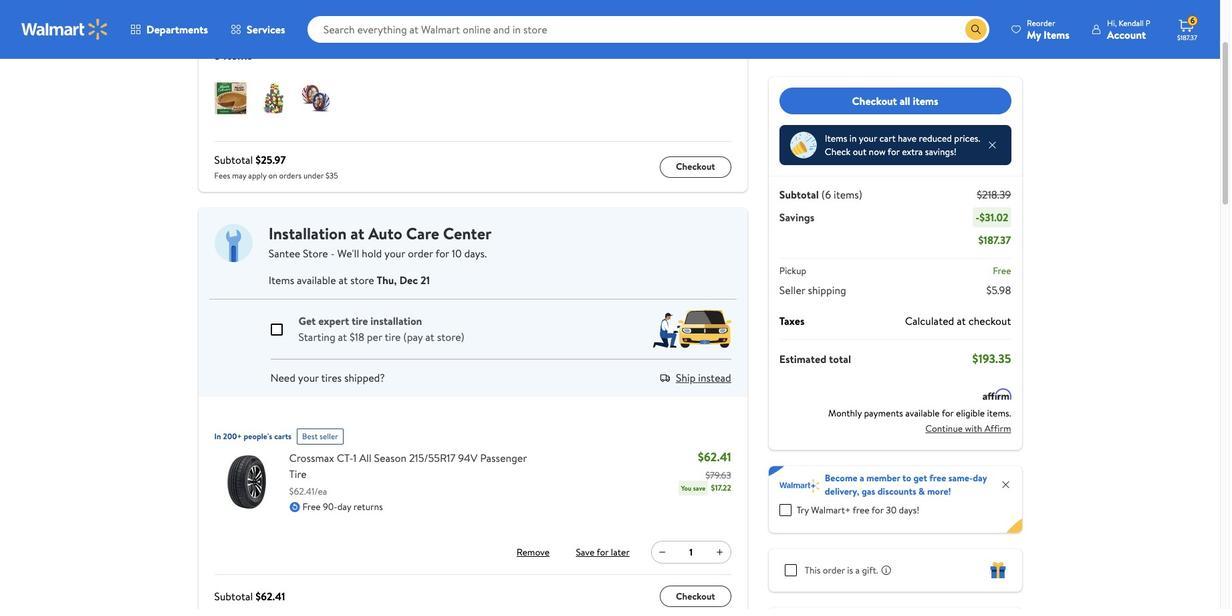 Task type: vqa. For each thing, say whether or not it's contained in the screenshot.
one
no



Task type: locate. For each thing, give the bounding box(es) containing it.
1 checkout button from the top
[[660, 156, 731, 177]]

seller shipping
[[779, 283, 846, 297]]

2 vertical spatial items
[[269, 273, 294, 287]]

2 horizontal spatial items
[[1044, 27, 1070, 42]]

best seller
[[302, 431, 338, 442]]

- down $218.39
[[976, 210, 979, 225]]

my
[[1027, 27, 1041, 42]]

none checkbox inside get expert tire installation, starting at $18 per tire (pay at store), page will refresh upon selection element
[[270, 315, 282, 327]]

0 horizontal spatial available
[[297, 273, 336, 287]]

1 santee from the top
[[269, 6, 300, 21]]

1 horizontal spatial -
[[976, 210, 979, 225]]

None checkbox
[[270, 315, 282, 327]]

seller
[[779, 283, 805, 297]]

dec
[[399, 273, 418, 287]]

items for items available at store thu, dec 21
[[269, 273, 294, 287]]

banner
[[769, 466, 1022, 533]]

1 vertical spatial your
[[384, 246, 405, 261]]

0 horizontal spatial order
[[408, 246, 433, 261]]

0 horizontal spatial 1
[[353, 451, 357, 465]]

subtotal for subtotal $25.97 fees may apply on orders under $35
[[214, 152, 253, 167]]

gifting image
[[990, 562, 1006, 578]]

free down "gas"
[[853, 503, 870, 517]]

0 horizontal spatial free
[[853, 503, 870, 517]]

1 vertical spatial -
[[331, 246, 335, 261]]

0 vertical spatial free
[[993, 264, 1011, 277]]

1 vertical spatial $62.41
[[255, 589, 285, 604]]

now
[[869, 145, 886, 158]]

store right services popup button
[[303, 6, 328, 21]]

1 vertical spatial free
[[303, 500, 321, 513]]

checkout for checkout all items
[[852, 93, 897, 108]]

Search search field
[[307, 16, 989, 43]]

1 vertical spatial store
[[303, 246, 328, 261]]

0 horizontal spatial day
[[337, 500, 351, 513]]

1 vertical spatial order
[[823, 564, 845, 577]]

$193.35
[[972, 350, 1011, 367]]

total
[[829, 351, 851, 366]]

free inside become a member to get free same-day delivery, gas discounts & more!
[[929, 471, 946, 485]]

$187.37
[[1177, 33, 1197, 42], [978, 233, 1011, 247]]

a right become
[[860, 471, 864, 485]]

for right save
[[597, 545, 609, 559]]

1 vertical spatial checkout button
[[660, 586, 731, 607]]

2 vertical spatial your
[[298, 370, 319, 385]]

- left we'll
[[331, 246, 335, 261]]

free
[[993, 264, 1011, 277], [303, 500, 321, 513]]

all
[[900, 93, 910, 108]]

free right get
[[929, 471, 946, 485]]

fees
[[214, 170, 230, 181]]

1 vertical spatial available
[[905, 406, 940, 420]]

items
[[223, 46, 252, 63], [913, 93, 938, 108]]

items inside items in your cart have reduced prices. check out now for extra savings!
[[825, 132, 847, 145]]

0 vertical spatial a
[[860, 471, 864, 485]]

1 horizontal spatial items
[[913, 93, 938, 108]]

decrease quantity crossmax ct-1 all season 215/55r17 94v passenger tire, current quantity 1 image
[[657, 547, 668, 558]]

at up we'll
[[350, 222, 364, 245]]

$62.41 inside '$62.41 $79.63 you save $17.22'
[[698, 449, 731, 465]]

0 vertical spatial order
[[408, 246, 433, 261]]

crossmax ct-1 all season 215/55r17 94v passenger tire $62.41/ea
[[289, 451, 527, 498]]

kendall
[[1119, 17, 1144, 28]]

apply
[[248, 170, 267, 181]]

1 horizontal spatial available
[[905, 406, 940, 420]]

1 vertical spatial checkout
[[676, 160, 715, 173]]

1 left increase quantity crossmax ct-1 all season 215/55r17 94v passenger tire, current quantity 1 icon at the bottom of page
[[689, 546, 693, 559]]

$62.41 $79.63 you save $17.22
[[681, 449, 731, 493]]

1 horizontal spatial day
[[973, 471, 987, 485]]

1 vertical spatial tire
[[385, 330, 401, 344]]

$218.39
[[977, 187, 1011, 202]]

free
[[929, 471, 946, 485], [853, 503, 870, 517]]

checkout inside button
[[852, 93, 897, 108]]

estimated total
[[779, 351, 851, 366]]

0 vertical spatial free
[[929, 471, 946, 485]]

order down care at the left of page
[[408, 246, 433, 261]]

1 horizontal spatial free
[[929, 471, 946, 485]]

ct-
[[337, 451, 353, 465]]

your
[[859, 132, 877, 145], [384, 246, 405, 261], [298, 370, 319, 385]]

0 vertical spatial santee
[[269, 6, 300, 21]]

0 horizontal spatial -
[[331, 246, 335, 261]]

store inside button
[[303, 6, 328, 21]]

0 horizontal spatial items
[[223, 46, 252, 63]]

0 vertical spatial -
[[976, 210, 979, 225]]

2 santee from the top
[[269, 246, 300, 261]]

items left in
[[825, 132, 847, 145]]

This order is a gift. checkbox
[[785, 564, 797, 576]]

2 vertical spatial subtotal
[[214, 589, 253, 604]]

1 horizontal spatial your
[[384, 246, 405, 261]]

get
[[298, 314, 316, 328]]

available up continue
[[905, 406, 940, 420]]

people's
[[244, 431, 272, 442]]

0 vertical spatial day
[[973, 471, 987, 485]]

santee inside installation at auto care center santee store - we'll hold your order for 10 days.
[[269, 246, 300, 261]]

free for free 90-day returns
[[303, 500, 321, 513]]

melissa & doug wooden building blocks set - 100 blocks in 4 colors and 9 shapes - fsc-certified materials with addon services image
[[257, 82, 289, 114]]

1 horizontal spatial $187.37
[[1177, 33, 1197, 42]]

0 vertical spatial checkout button
[[660, 156, 731, 177]]

1 left 'all'
[[353, 451, 357, 465]]

marie callender's pumpkin pie, 36 oz (frozen) with addon services image
[[214, 82, 246, 114]]

pickup
[[779, 264, 806, 277]]

installation
[[269, 222, 347, 245]]

2 horizontal spatial your
[[859, 132, 877, 145]]

items down installation
[[269, 273, 294, 287]]

your left the tires on the left bottom of the page
[[298, 370, 319, 385]]

free up $5.98
[[993, 264, 1011, 277]]

$17.22
[[711, 482, 731, 493]]

free down $62.41/ea
[[303, 500, 321, 513]]

days!
[[899, 503, 919, 517]]

0 vertical spatial checkout
[[852, 93, 897, 108]]

hi, kendall p account
[[1107, 17, 1151, 42]]

a
[[860, 471, 864, 485], [855, 564, 860, 577]]

santee up services
[[269, 6, 300, 21]]

order left is
[[823, 564, 845, 577]]

extra
[[902, 145, 923, 158]]

view all items image
[[706, 47, 727, 63]]

$62.41/ea
[[289, 485, 327, 498]]

a right is
[[855, 564, 860, 577]]

santee store
[[269, 6, 328, 21]]

at
[[350, 222, 364, 245], [339, 273, 348, 287], [957, 314, 966, 328], [338, 330, 347, 344], [425, 330, 434, 344]]

1 horizontal spatial tire
[[385, 330, 401, 344]]

0 horizontal spatial items
[[269, 273, 294, 287]]

for right now on the right top
[[888, 145, 900, 158]]

later
[[611, 545, 630, 559]]

items in your cart have reduced prices. check out now for extra savings!
[[825, 132, 980, 158]]

1 vertical spatial free
[[853, 503, 870, 517]]

$187.37 down 6
[[1177, 33, 1197, 42]]

2 vertical spatial checkout
[[676, 590, 715, 603]]

crossmax ct-1 all season 215/55r17 94v passenger tire link
[[289, 450, 540, 482]]

0 vertical spatial your
[[859, 132, 877, 145]]

calculated
[[905, 314, 954, 328]]

1 horizontal spatial $62.41
[[698, 449, 731, 465]]

get expert tire installation starting at $18 per tire (pay at store)
[[298, 314, 464, 344]]

1 vertical spatial $187.37
[[978, 233, 1011, 247]]

$35
[[326, 170, 338, 181]]

for left 30
[[872, 503, 884, 517]]

1 inside crossmax ct-1 all season 215/55r17 94v passenger tire $62.41/ea
[[353, 451, 357, 465]]

order
[[408, 246, 433, 261], [823, 564, 845, 577]]

1 vertical spatial items
[[825, 132, 847, 145]]

1 vertical spatial day
[[337, 500, 351, 513]]

instead
[[698, 370, 731, 385]]

store
[[303, 6, 328, 21], [303, 246, 328, 261]]

0 vertical spatial $62.41
[[698, 449, 731, 465]]

day left returns
[[337, 500, 351, 513]]

crossmax
[[289, 451, 334, 465]]

subtotal inside subtotal $25.97 fees may apply on orders under $35
[[214, 152, 253, 167]]

check
[[825, 145, 851, 158]]

close nudge image
[[987, 140, 998, 150]]

items
[[1044, 27, 1070, 42], [825, 132, 847, 145], [269, 273, 294, 287]]

tire down installation
[[385, 330, 401, 344]]

savings
[[779, 210, 815, 225]]

0 horizontal spatial your
[[298, 370, 319, 385]]

1 store from the top
[[303, 6, 328, 21]]

1 vertical spatial santee
[[269, 246, 300, 261]]

6 $187.37
[[1177, 15, 1197, 42]]

day left close walmart plus section image
[[973, 471, 987, 485]]

items right 'my'
[[1044, 27, 1070, 42]]

0 vertical spatial tire
[[352, 314, 368, 328]]

1 vertical spatial 1
[[689, 546, 693, 559]]

1 horizontal spatial items
[[825, 132, 847, 145]]

subtotal $62.41
[[214, 589, 285, 604]]

checkout button for $25.97
[[660, 156, 731, 177]]

1 horizontal spatial 1
[[689, 546, 693, 559]]

this order is a gift.
[[805, 564, 878, 577]]

$187.37 down $31.02
[[978, 233, 1011, 247]]

for inside button
[[597, 545, 609, 559]]

for inside items in your cart have reduced prices. check out now for extra savings!
[[888, 145, 900, 158]]

items right 3
[[223, 46, 252, 63]]

checkout button
[[660, 156, 731, 177], [660, 586, 731, 607]]

we'll
[[337, 246, 359, 261]]

for left 10
[[435, 246, 449, 261]]

installation
[[371, 314, 422, 328]]

remove
[[517, 545, 550, 559]]

1 vertical spatial items
[[913, 93, 938, 108]]

save
[[693, 483, 706, 493]]

0 vertical spatial subtotal
[[214, 152, 253, 167]]

1 horizontal spatial free
[[993, 264, 1011, 277]]

reorder my items
[[1027, 17, 1070, 42]]

0 horizontal spatial free
[[303, 500, 321, 513]]

this
[[805, 564, 821, 577]]

$5.98
[[986, 283, 1011, 297]]

for up continue
[[942, 406, 954, 420]]

your down auto
[[384, 246, 405, 261]]

Try Walmart+ free for 30 days! checkbox
[[779, 504, 791, 516]]

santee
[[269, 6, 300, 21], [269, 246, 300, 261]]

1
[[353, 451, 357, 465], [689, 546, 693, 559]]

2 checkout button from the top
[[660, 586, 731, 607]]

1 vertical spatial subtotal
[[779, 187, 819, 202]]

reduced price image
[[790, 132, 817, 158]]

Walmart Site-Wide search field
[[307, 16, 989, 43]]

2 store from the top
[[303, 246, 328, 261]]

santee down installation
[[269, 246, 300, 261]]

0 vertical spatial items
[[1044, 27, 1070, 42]]

0 vertical spatial 1
[[353, 451, 357, 465]]

tire up $18
[[352, 314, 368, 328]]

crossmax ct-1 all season 215/55r17 94v passenger tire, with add-on services, $62.41/ea, 1 in cart image
[[214, 450, 278, 514]]

items)
[[834, 187, 862, 202]]

your right in
[[859, 132, 877, 145]]

0 vertical spatial store
[[303, 6, 328, 21]]

services
[[247, 22, 285, 37]]

you
[[681, 483, 691, 493]]

items.
[[987, 406, 1011, 420]]

items right all
[[913, 93, 938, 108]]

store down installation
[[303, 246, 328, 261]]

available up get
[[297, 273, 336, 287]]

your inside items in your cart have reduced prices. check out now for extra savings!
[[859, 132, 877, 145]]

days.
[[464, 246, 487, 261]]

best seller alert
[[297, 423, 344, 445]]

items inside reorder my items
[[1044, 27, 1070, 42]]

center
[[443, 222, 492, 245]]

(pay
[[403, 330, 423, 344]]

ship
[[676, 370, 696, 385]]



Task type: describe. For each thing, give the bounding box(es) containing it.
monthly
[[828, 406, 862, 420]]

have
[[898, 132, 917, 145]]

walmart plus image
[[779, 479, 819, 493]]

all
[[359, 451, 371, 465]]

0 vertical spatial $187.37
[[1177, 33, 1197, 42]]

try walmart+ free for 30 days!
[[797, 503, 919, 517]]

$25.97
[[255, 152, 286, 167]]

need your tires shipped?
[[270, 370, 385, 385]]

discounts
[[878, 485, 916, 498]]

tires
[[321, 370, 342, 385]]

items for items in your cart have reduced prices. check out now for extra savings!
[[825, 132, 847, 145]]

per
[[367, 330, 382, 344]]

90-
[[323, 500, 337, 513]]

1 horizontal spatial order
[[823, 564, 845, 577]]

checkout button for $62.41
[[660, 586, 731, 607]]

become a member to get free same-day delivery, gas discounts & more!
[[825, 471, 987, 498]]

shipping
[[808, 283, 846, 297]]

affirm image
[[983, 388, 1011, 400]]

tire
[[289, 467, 307, 481]]

continue with affirm link
[[925, 418, 1011, 439]]

your inside installation at auto care center santee store - we'll hold your order for 10 days.
[[384, 246, 405, 261]]

in 200+ people's carts alert
[[214, 423, 292, 445]]

in
[[214, 431, 221, 442]]

at left $18
[[338, 330, 347, 344]]

fulfillment logo image
[[214, 224, 253, 262]]

may
[[232, 170, 246, 181]]

cart
[[879, 132, 896, 145]]

0 horizontal spatial tire
[[352, 314, 368, 328]]

30
[[886, 503, 897, 517]]

&
[[919, 485, 925, 498]]

gift.
[[862, 564, 878, 577]]

save
[[576, 545, 595, 559]]

subtotal $25.97 fees may apply on orders under $35
[[214, 152, 338, 181]]

santee store button
[[269, 3, 328, 24]]

0 horizontal spatial $62.41
[[255, 589, 285, 604]]

expert
[[318, 314, 349, 328]]

returns
[[354, 500, 383, 513]]

get expert tire installation, starting at $18 per tire (pay at store), page will refresh upon selection element
[[270, 314, 464, 344]]

sam's choice butter christmas cookies, 12 oz with addon services image
[[300, 82, 332, 114]]

items inside button
[[913, 93, 938, 108]]

for inside "monthly payments available for eligible items. continue with affirm"
[[942, 406, 954, 420]]

learn more about gifting image
[[881, 565, 892, 576]]

become
[[825, 471, 857, 485]]

departments button
[[119, 13, 219, 45]]

order inside installation at auto care center santee store - we'll hold your order for 10 days.
[[408, 246, 433, 261]]

to
[[902, 471, 911, 485]]

estimated
[[779, 351, 826, 366]]

payments
[[864, 406, 903, 420]]

store)
[[437, 330, 464, 344]]

subtotal for subtotal $62.41
[[214, 589, 253, 604]]

shipped?
[[344, 370, 385, 385]]

same-
[[948, 471, 973, 485]]

passenger
[[480, 451, 527, 465]]

215/55r17
[[409, 451, 456, 465]]

a inside become a member to get free same-day delivery, gas discounts & more!
[[860, 471, 864, 485]]

increase quantity crossmax ct-1 all season 215/55r17 94v passenger tire, current quantity 1 image
[[715, 547, 725, 558]]

$31.02
[[979, 210, 1008, 225]]

94v
[[458, 451, 478, 465]]

continue
[[925, 421, 963, 435]]

available inside "monthly payments available for eligible items. continue with affirm"
[[905, 406, 940, 420]]

orders
[[279, 170, 302, 181]]

get
[[913, 471, 927, 485]]

- inside installation at auto care center santee store - we'll hold your order for 10 days.
[[331, 246, 335, 261]]

free for free
[[993, 264, 1011, 277]]

delivery,
[[825, 485, 859, 498]]

carts
[[274, 431, 292, 442]]

0 vertical spatial items
[[223, 46, 252, 63]]

santee inside the santee store button
[[269, 6, 300, 21]]

1 vertical spatial a
[[855, 564, 860, 577]]

gas
[[862, 485, 875, 498]]

close walmart plus section image
[[1000, 479, 1011, 490]]

in 200+ people's carts
[[214, 431, 292, 442]]

walmart+
[[811, 503, 851, 517]]

$79.63
[[705, 469, 731, 482]]

care
[[406, 222, 439, 245]]

200+
[[223, 431, 242, 442]]

checkout all items
[[852, 93, 938, 108]]

need
[[270, 370, 296, 385]]

subtotal for subtotal (6 items)
[[779, 187, 819, 202]]

best
[[302, 431, 318, 442]]

out
[[853, 145, 867, 158]]

monthly payments available for eligible items. continue with affirm
[[828, 406, 1011, 435]]

at inside installation at auto care center santee store - we'll hold your order for 10 days.
[[350, 222, 364, 245]]

21
[[420, 273, 430, 287]]

banner containing become a member to get free same-day delivery, gas discounts & more!
[[769, 466, 1022, 533]]

departments
[[146, 22, 208, 37]]

store inside installation at auto care center santee store - we'll hold your order for 10 days.
[[303, 246, 328, 261]]

day inside become a member to get free same-day delivery, gas discounts & more!
[[973, 471, 987, 485]]

for inside installation at auto care center santee store - we'll hold your order for 10 days.
[[435, 246, 449, 261]]

checkout for checkout button associated with $25.97
[[676, 160, 715, 173]]

walmart image
[[21, 19, 108, 40]]

eligible
[[956, 406, 985, 420]]

prices.
[[954, 132, 980, 145]]

starting
[[298, 330, 335, 344]]

checkout all items button
[[779, 88, 1011, 114]]

0 vertical spatial available
[[297, 273, 336, 287]]

at left store
[[339, 273, 348, 287]]

0 horizontal spatial $187.37
[[978, 233, 1011, 247]]

services button
[[219, 13, 297, 45]]

at right '(pay' on the left
[[425, 330, 434, 344]]

with
[[965, 421, 982, 435]]

remove button
[[512, 541, 554, 563]]

savings!
[[925, 145, 957, 158]]

3 items
[[214, 46, 252, 63]]

try
[[797, 503, 809, 517]]

for inside banner
[[872, 503, 884, 517]]

season
[[374, 451, 407, 465]]

save for later
[[576, 545, 630, 559]]

checkout for $62.41's checkout button
[[676, 590, 715, 603]]

reduced
[[919, 132, 952, 145]]

member
[[866, 471, 900, 485]]

at left checkout
[[957, 314, 966, 328]]

checkout
[[968, 314, 1011, 328]]

search icon image
[[971, 24, 981, 35]]

is
[[847, 564, 853, 577]]

subtotal (6 items)
[[779, 187, 862, 202]]

on
[[268, 170, 277, 181]]



